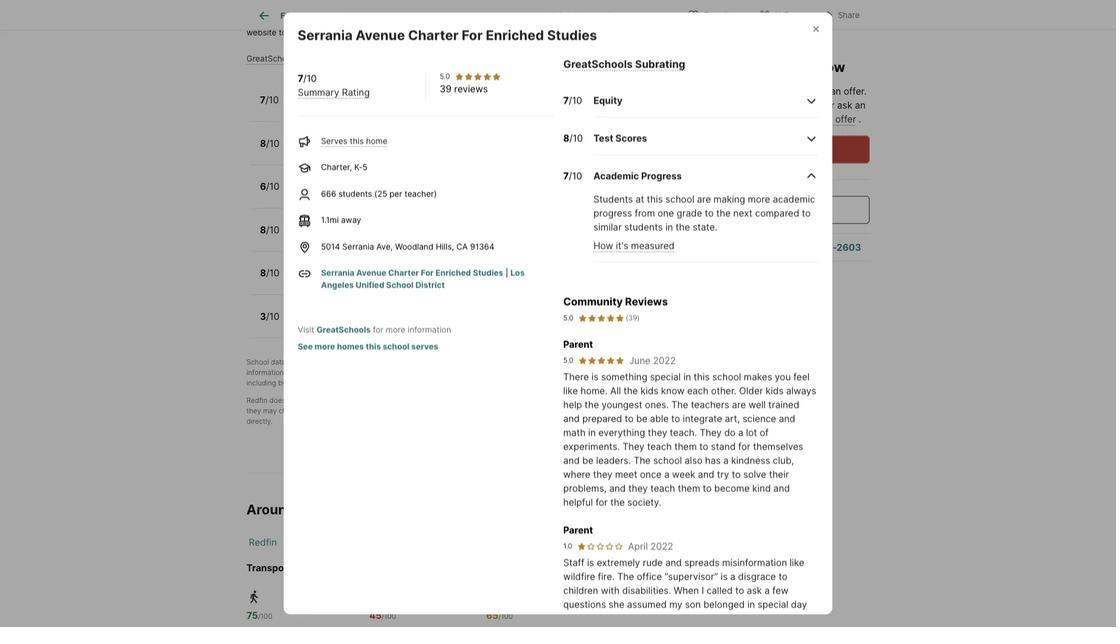 Task type: locate. For each thing, give the bounding box(es) containing it.
progress
[[593, 208, 632, 219]]

they down everything
[[623, 441, 644, 452]]

school inside the sherman oaks center for enriched studies public, 4-12 • choice school • 3.6mi
[[376, 146, 402, 155]]

serves
[[348, 102, 375, 112], [321, 136, 347, 146], [343, 189, 370, 199], [353, 276, 379, 285]]

1 horizontal spatial they
[[700, 427, 722, 438]]

65
[[486, 611, 498, 622]]

to inside first step, and conduct their own investigation to determine their desired schools or school districts, including by contacting and visiting the schools themselves.
[[493, 369, 500, 377]]

as inside 'school service boundaries are intended to be used as a reference only; they may change and are not'
[[598, 397, 606, 405]]

step,
[[355, 369, 371, 377]]

school down the june at bottom right
[[617, 369, 638, 377]]

they
[[246, 407, 261, 416], [648, 427, 667, 438], [593, 469, 612, 480], [628, 483, 648, 494]]

offer inside an agent about submitting a backup offer .
[[835, 114, 856, 125]]

the seller has already accepted an offer
[[688, 86, 864, 97]]

0 vertical spatial offer
[[844, 86, 864, 97]]

1 horizontal spatial /100
[[382, 613, 396, 621]]

1 vertical spatial like
[[790, 557, 804, 569]]

serves this home
[[321, 136, 388, 146]]

community reviews
[[563, 295, 668, 308]]

is down use
[[591, 371, 599, 383]]

special inside there is something special in this school makes you feel like home. all the kids know each other. older kids always help the youngest ones. the teachers are well trained and prepared to be able to integrate art, science and math in everything they teach. they do a lot of experiments. they teach them to stand for themselves and be leaders. the school also has a kindness club, where they meet once a week and try to solve their problems, and they teach them to become kind and helpful for the society.
[[650, 371, 681, 383]]

oaks
[[336, 133, 359, 144]]

3 /100 from the left
[[498, 613, 513, 621]]

be down experiments. at the right bottom
[[582, 455, 594, 466]]

1 vertical spatial teach
[[650, 483, 675, 494]]

test scores button
[[593, 122, 818, 155]]

4 public, from the top
[[292, 319, 318, 329]]

math
[[563, 427, 586, 438]]

1 horizontal spatial as
[[598, 397, 606, 405]]

district
[[415, 280, 445, 290]]

charter, up 'hills'
[[321, 162, 352, 172]]

more inside students at this school are making more academic progress from one grade to the next compared to similar students in the state.
[[748, 194, 770, 205]]

are
[[697, 194, 711, 205], [518, 397, 528, 405], [732, 399, 746, 410], [319, 407, 330, 416]]

1 horizontal spatial schools
[[378, 379, 403, 388]]

2022 inside staff is extremely rude and spreads misinformation like wildfire fire. the office "supervisor" is a disgrace to children with disabilities. when i called to ask a few questions she assumed my son belonged in special day class because he has an iep. someone that is in a school position talking to parents in 2022 should be
[[690, 627, 713, 628]]

for up the district
[[421, 268, 434, 278]]

5.0 down community
[[563, 314, 573, 322]]

home inside 'this home may not be allowing tours right now'
[[719, 42, 756, 58]]

1 horizontal spatial for
[[596, 497, 608, 508]]

1 horizontal spatial more
[[386, 325, 405, 335]]

12 inside 3 /10 public, 9-12 • choice school • 5.7mi
[[329, 319, 338, 329]]

studies down reviews
[[454, 133, 489, 144]]

1 vertical spatial an
[[855, 100, 866, 111]]

0 vertical spatial information
[[408, 325, 451, 335]]

subrating
[[635, 57, 685, 70]]

sale & tax history tab
[[451, 2, 539, 30]]

for up see more homes this school serves
[[373, 325, 384, 335]]

rating up oaks
[[342, 86, 370, 98]]

and up 'redfin does not endorse or guarantee this information.'
[[325, 379, 337, 388]]

anyway down "accepted" at the top right
[[790, 100, 823, 111]]

makes
[[744, 371, 772, 383]]

used
[[580, 397, 596, 405]]

is right data
[[288, 358, 293, 367]]

or down use
[[608, 369, 615, 377]]

0 horizontal spatial home.
[[394, 28, 418, 38]]

greatschools inside , a nonprofit organization. redfin recommends buyers and renters use greatschools information and ratings as a
[[612, 358, 656, 367]]

8 /10
[[563, 133, 583, 144], [260, 138, 280, 149], [260, 225, 280, 236], [260, 268, 280, 279]]

0.7mi
[[419, 189, 440, 199]]

rating 5.0 out of 5 element
[[455, 72, 501, 81], [578, 313, 625, 324], [578, 356, 625, 365]]

choice inside 3 /10 public, 9-12 • choice school • 5.7mi
[[347, 319, 374, 329]]

serrania avenue charter for enriched studies dialog
[[284, 13, 832, 628]]

0 vertical spatial schools
[[316, 28, 345, 38]]

choice down oaks
[[347, 146, 374, 155]]

more up next
[[748, 194, 770, 205]]

1 vertical spatial district
[[623, 407, 646, 416]]

has up "parents"
[[642, 613, 657, 624]]

1 vertical spatial choice
[[346, 232, 373, 242]]

1 vertical spatial 5
[[363, 162, 367, 172]]

avenue up unified
[[356, 268, 386, 278]]

their down buyers on the bottom of the page
[[537, 369, 552, 377]]

5
[[334, 102, 339, 112], [363, 162, 367, 172]]

1 horizontal spatial .
[[864, 86, 867, 97]]

8
[[563, 133, 569, 144], [260, 138, 266, 149], [329, 189, 334, 199], [260, 225, 266, 236], [260, 268, 266, 279]]

0 horizontal spatial schools
[[316, 28, 345, 38]]

teacher)
[[405, 189, 437, 199]]

0 vertical spatial they
[[700, 427, 722, 438]]

0 vertical spatial students
[[338, 189, 372, 199]]

redfin for redfin does not endorse or guarantee this information.
[[246, 397, 268, 405]]

unified
[[356, 280, 384, 290]]

1 horizontal spatial kids
[[766, 385, 784, 397]]

feed link
[[257, 9, 300, 23]]

for inside 'element'
[[462, 27, 483, 43]]

1 vertical spatial may
[[263, 407, 277, 416]]

summary rating link
[[298, 86, 370, 98]]

0 vertical spatial rating 5.0 out of 5 element
[[455, 72, 501, 81]]

serves this home link
[[321, 136, 388, 146]]

with
[[601, 585, 620, 596]]

to down recommends
[[493, 369, 500, 377]]

1 vertical spatial home.
[[581, 385, 608, 397]]

0 vertical spatial charter,
[[292, 102, 324, 112]]

redfin
[[466, 358, 487, 367], [246, 397, 268, 405], [249, 538, 277, 549]]

/100 inside 65 /100
[[498, 613, 513, 621]]

request
[[725, 100, 759, 111]]

. inside . you can request a tour anyway or ask
[[864, 86, 867, 97]]

12 inside the sherman oaks center for enriched studies public, 4-12 • choice school • 3.6mi
[[329, 146, 338, 155]]

day
[[791, 599, 807, 610]]

2 horizontal spatial /100
[[498, 613, 513, 621]]

avenue down woodland hills's enrollment policy is not based solely on geography.
[[356, 27, 405, 43]]

12 inside taft charter high charter, 9-12 • serves this home • 1.6mi
[[335, 276, 343, 285]]

is up called
[[721, 571, 728, 583]]

parent for staff
[[563, 525, 593, 536]]

•
[[341, 102, 346, 112], [417, 102, 422, 112], [340, 146, 345, 155], [404, 146, 408, 155], [337, 189, 341, 199], [412, 189, 417, 199], [340, 232, 344, 242], [403, 232, 408, 242], [346, 276, 350, 285], [421, 276, 426, 285], [340, 319, 345, 329], [404, 319, 408, 329]]

0 vertical spatial or
[[826, 100, 835, 111]]

4-
[[320, 146, 329, 155]]

charter inside 'element'
[[408, 27, 459, 43]]

1 vertical spatial 5.0
[[563, 314, 573, 322]]

rating 5.0 out of 5 element for june 2022
[[578, 356, 625, 365]]

more up see more homes this school serves
[[386, 325, 405, 335]]

5.7mi up the serves
[[411, 319, 431, 329]]

charter, inside serrania avenue charter for enriched studies dialog
[[321, 162, 352, 172]]

see more homes this school serves link
[[298, 342, 438, 352]]

0 vertical spatial as
[[325, 369, 332, 377]]

studies down check
[[547, 27, 597, 43]]

5.7mi down preparatory
[[410, 232, 430, 242]]

for for serrania avenue charter for enriched studies
[[462, 27, 483, 43]]

for inside serrania avenue charter for enriched studies charter, k-5 • serves this home • 1.1mi
[[407, 90, 421, 101]]

overview tab
[[310, 2, 368, 30]]

(818) 646-2603
[[787, 242, 861, 253]]

and right the rude at the right bottom of page
[[665, 557, 682, 569]]

the inside first step, and conduct their own investigation to determine their desired schools or school districts, including by contacting and visiting the schools themselves.
[[365, 379, 376, 388]]

teach down teach.
[[647, 441, 672, 452]]

redfin up investigation
[[466, 358, 487, 367]]

may inside 'this home may not be allowing tours right now'
[[759, 42, 787, 58]]

similar
[[593, 222, 622, 233]]

home. inside there is something special in this school makes you feel like home. all the kids know each other. older kids always help the youngest ones. the teachers are well trained and prepared to be able to integrate art, science and math in everything they teach. they do a lot of experiments. they teach them to stand for themselves and be leaders. the school also has a kindness club, where they meet once a week and try to solve their problems, and they teach them to become kind and helpful for the society.
[[581, 385, 608, 397]]

2 vertical spatial an
[[660, 613, 671, 624]]

studies inside serrania avenue charter for enriched studies 'element'
[[547, 27, 597, 43]]

1 vertical spatial them
[[678, 483, 700, 494]]

is right policy
[[385, 16, 392, 26]]

choice up see more homes this school serves
[[347, 319, 374, 329]]

schools down renters
[[581, 369, 606, 377]]

5.0 up the desired
[[563, 356, 573, 365]]

choice inside the sherman oaks center for enriched studies public, 4-12 • choice school • 3.6mi
[[347, 146, 374, 155]]

1 vertical spatial anyway
[[791, 144, 826, 155]]

7
[[298, 72, 303, 84], [260, 95, 265, 106], [563, 95, 569, 106], [563, 170, 569, 182]]

0 horizontal spatial more
[[315, 342, 335, 352]]

0 horizontal spatial or
[[329, 397, 336, 405]]

greatschools up equity
[[563, 57, 633, 70]]

information inside , a nonprofit organization. redfin recommends buyers and renters use greatschools information and ratings as a
[[246, 369, 284, 377]]

1 horizontal spatial an
[[830, 86, 841, 97]]

0 horizontal spatial kids
[[641, 385, 659, 397]]

anyway inside . you can request a tour anyway or ask
[[790, 100, 823, 111]]

0 vertical spatial 5.0
[[440, 72, 450, 81]]

students down from
[[624, 222, 663, 233]]

woodland inside serrania avenue charter for enriched studies dialog
[[395, 242, 433, 251]]

the down grade
[[676, 222, 690, 233]]

the inside guaranteed to be accurate. to verify school enrollment eligibility, contact the school district directly.
[[587, 407, 597, 416]]

they down leaders.
[[593, 469, 612, 480]]

8 /10 for sherman oaks center for enriched studies
[[260, 138, 280, 149]]

charter down based at the top left
[[408, 27, 459, 43]]

teach
[[647, 441, 672, 452], [650, 483, 675, 494]]

and down ,
[[373, 369, 386, 377]]

is right the that
[[756, 613, 763, 624]]

9- right visit
[[320, 319, 329, 329]]

charter up angeles
[[313, 263, 348, 274]]

of
[[760, 427, 769, 438]]

not up change
[[288, 397, 298, 405]]

first
[[340, 369, 353, 377]]

studies for serrania avenue charter for enriched studies |
[[473, 268, 503, 278]]

0 horizontal spatial school
[[246, 358, 269, 367]]

hills's
[[289, 16, 312, 26]]

enriched
[[486, 27, 544, 43], [423, 90, 464, 101], [411, 133, 452, 144], [436, 268, 471, 278]]

week
[[672, 469, 695, 480]]

community
[[563, 295, 623, 308]]

2 vertical spatial 2022
[[690, 627, 713, 628]]

be inside guaranteed to be accurate. to verify school enrollment eligibility, contact the school district directly.
[[393, 407, 401, 416]]

by right provided
[[326, 358, 334, 367]]

tour down the seller has already accepted an offer
[[769, 100, 787, 111]]

school down all
[[599, 407, 621, 416]]

1 vertical spatial as
[[598, 397, 606, 405]]

1 vertical spatial woodland
[[292, 176, 339, 187]]

1 horizontal spatial may
[[759, 42, 787, 58]]

1 horizontal spatial enrollment
[[490, 407, 525, 416]]

serves inside serrania avenue charter for enriched studies charter, k-5 • serves this home • 1.1mi
[[348, 102, 375, 112]]

wildfire
[[563, 571, 595, 583]]

as right ratings
[[325, 369, 332, 377]]

ask inside . you can request a tour anyway or ask
[[837, 100, 852, 111]]

7 /10 for students at this school are making more academic progress from one grade to the next compared to similar students in the state.
[[563, 170, 582, 182]]

offer for backup
[[835, 114, 856, 125]]

they down integrate
[[700, 427, 722, 438]]

as right used
[[598, 397, 606, 405]]

7 /10
[[260, 95, 279, 106], [563, 95, 582, 106], [563, 170, 582, 182]]

1 vertical spatial has
[[705, 455, 721, 466]]

9- inside taft charter high charter, 9-12 • serves this home • 1.6mi
[[326, 276, 335, 285]]

1 vertical spatial they
[[623, 441, 644, 452]]

k- down "balboa"
[[320, 232, 329, 242]]

0 vertical spatial redfin
[[466, 358, 487, 367]]

8 left test
[[563, 133, 569, 144]]

0 horizontal spatial ask
[[747, 585, 762, 596]]

redfin down including
[[246, 397, 268, 405]]

0 horizontal spatial for
[[373, 325, 384, 335]]

an inside an agent about submitting a backup offer .
[[855, 100, 866, 111]]

1 vertical spatial rating
[[342, 86, 370, 98]]

districts,
[[640, 369, 669, 377]]

home.
[[394, 28, 418, 38], [581, 385, 608, 397]]

2 vertical spatial or
[[329, 397, 336, 405]]

enriched for sherman oaks center for enriched studies public, 4-12 • choice school • 3.6mi
[[411, 133, 452, 144]]

be inside 'this home may not be allowing tours right now'
[[814, 42, 831, 58]]

2 horizontal spatial schools
[[581, 369, 606, 377]]

1 vertical spatial special
[[758, 599, 788, 610]]

is inside there is something special in this school makes you feel like home. all the kids know each other. older kids always help the youngest ones. the teachers are well trained and prepared to be able to integrate art, science and math in everything they teach. they do a lot of experiments. they teach them to stand for themselves and be leaders. the school also has a kindness club, where they meet once a week and try to solve their problems, and they teach them to become kind and helpful for the society.
[[591, 371, 599, 383]]

1 horizontal spatial school
[[386, 280, 414, 290]]

0 horizontal spatial 5
[[334, 102, 339, 112]]

hills,
[[436, 242, 454, 251]]

a left the backup
[[792, 114, 798, 125]]

this inside students at this school are making more academic progress from one grade to the next compared to similar students in the state.
[[647, 194, 663, 205]]

redfin inside , a nonprofit organization. redfin recommends buyers and renters use greatschools information and ratings as a
[[466, 358, 487, 367]]

1 vertical spatial 5.7mi
[[411, 319, 431, 329]]

not up right
[[790, 42, 811, 58]]

0 horizontal spatial /100
[[258, 613, 272, 621]]

2 horizontal spatial for
[[738, 441, 750, 452]]

0 vertical spatial 1.1mi
[[424, 102, 442, 112]]

school left data
[[246, 358, 269, 367]]

position
[[563, 627, 598, 628]]

them down 'week'
[[678, 483, 700, 494]]

school inside staff is extremely rude and spreads misinformation like wildfire fire. the office "supervisor" is a disgrace to children with disabilities. when i called to ask a few questions she assumed my son belonged in special day class because he has an iep. someone that is in a school position talking to parents in 2022 should be
[[784, 613, 813, 624]]

school up grade
[[666, 194, 694, 205]]

0 horizontal spatial information
[[246, 369, 284, 377]]

serrania avenue charter for enriched studies element
[[298, 13, 611, 43]]

greatschools link
[[317, 325, 371, 335]]

0 vertical spatial like
[[563, 385, 578, 397]]

6 /10
[[260, 181, 280, 193]]

1 vertical spatial avenue
[[333, 90, 367, 101]]

information inside serrania avenue charter for enriched studies dialog
[[408, 325, 451, 335]]

1 /100 from the left
[[258, 613, 272, 621]]

for right center
[[394, 133, 409, 144]]

called
[[707, 585, 733, 596]]

1 vertical spatial ask
[[747, 585, 762, 596]]

21520
[[339, 563, 368, 574]]

summary inside 7 /10 summary rating
[[298, 86, 339, 98]]

school down 'service'
[[466, 407, 488, 416]]

are inside there is something special in this school makes you feel like home. all the kids know each other. older kids always help the youngest ones. the teachers are well trained and prepared to be able to integrate art, science and math in everything they teach. they do a lot of experiments. they teach them to stand for themselves and be leaders. the school also has a kindness club, where they meet once a week and try to solve their problems, and they teach them to become kind and helpful for the society.
[[732, 399, 746, 410]]

woodland for hills
[[292, 176, 339, 187]]

the down extremely
[[617, 571, 634, 583]]

serrania inside serrania avenue charter for enriched studies 'element'
[[298, 27, 353, 43]]

rating down serving at the top left of the page
[[339, 54, 363, 64]]

2022 for april 2022
[[651, 541, 673, 552]]

/10 inside 7 /10 summary rating
[[303, 72, 317, 84]]

charter inside serrania avenue charter for enriched studies charter, k-5 • serves this home • 1.1mi
[[369, 90, 404, 101]]

/10 inside 3 /10 public, 9-12 • choice school • 5.7mi
[[266, 311, 280, 322]]

for for serrania avenue charter for enriched studies |
[[421, 268, 434, 278]]

3 public, from the top
[[292, 232, 318, 242]]

on
[[461, 16, 471, 26]]

home inside serrania avenue charter for enriched studies charter, k-5 • serves this home • 1.1mi
[[393, 102, 415, 112]]

2022
[[653, 355, 676, 366], [651, 541, 673, 552], [690, 627, 713, 628]]

the left "society."
[[610, 497, 625, 508]]

themselves
[[753, 441, 803, 452]]

2 vertical spatial 5.0
[[563, 356, 573, 365]]

teachers
[[691, 399, 729, 410]]

0 vertical spatial 5
[[334, 102, 339, 112]]

and up where in the right bottom of the page
[[563, 455, 580, 466]]

1.0
[[563, 542, 572, 551]]

0 horizontal spatial .
[[859, 114, 861, 125]]

property
[[379, 11, 412, 20]]

visit
[[298, 325, 314, 335]]

greatschools up something
[[612, 358, 656, 367]]

the
[[688, 86, 705, 97], [671, 399, 688, 410], [634, 455, 651, 466], [617, 571, 634, 583]]

serrania down greatschools summary rating
[[292, 90, 331, 101]]

0 vertical spatial choice
[[347, 146, 374, 155]]

redfin link
[[249, 538, 277, 549]]

homes
[[337, 342, 364, 352]]

an up "parents"
[[660, 613, 671, 624]]

serrania inside serrania avenue charter for enriched studies charter, k-5 • serves this home • 1.1mi
[[292, 90, 331, 101]]

1 vertical spatial charter,
[[321, 162, 352, 172]]

2 public, from the top
[[292, 189, 318, 199]]

a down few
[[776, 613, 781, 624]]

by inside first step, and conduct their own investigation to determine their desired schools or school districts, including by contacting and visiting the schools themselves.
[[278, 379, 286, 388]]

data
[[271, 358, 286, 367]]

rating 5.0 out of 5 element up something
[[578, 356, 625, 365]]

5 down summary rating link
[[334, 102, 339, 112]]

all
[[305, 28, 313, 38]]

well
[[749, 399, 766, 410]]

0 horizontal spatial special
[[650, 371, 681, 383]]

like up "day"
[[790, 557, 804, 569]]

rating 1.0 out of 5 element
[[577, 542, 623, 551]]

0 vertical spatial avenue
[[356, 27, 405, 43]]

1 vertical spatial students
[[624, 222, 663, 233]]

ask a question button
[[688, 196, 870, 224]]

3 /10 public, 9-12 • choice school • 5.7mi
[[260, 311, 431, 329]]

become
[[714, 483, 750, 494]]

8 /10 inside serrania avenue charter for enriched studies dialog
[[563, 133, 583, 144]]

studies left |
[[473, 268, 503, 278]]

enriched inside the sherman oaks center for enriched studies public, 4-12 • choice school • 3.6mi
[[411, 133, 452, 144]]

conduct
[[388, 369, 415, 377]]

5.0 for 39 reviews
[[440, 72, 450, 81]]

there is something special in this school makes you feel like home. all the kids know each other. older kids always help the youngest ones. the teachers are well trained and prepared to be able to integrate art, science and math in everything they teach. they do a lot of experiments. they teach them to stand for themselves and be leaders. the school also has a kindness club, where they meet once a week and try to solve their problems, and they teach them to become kind and helpful for the society.
[[563, 371, 816, 508]]

studies for sherman oaks center for enriched studies public, 4-12 • choice school • 3.6mi
[[454, 133, 489, 144]]

policy
[[359, 16, 383, 26]]

anyway down the backup
[[791, 144, 826, 155]]

may inside 'school service boundaries are intended to be used as a reference only; they may change and are not'
[[263, 407, 277, 416]]

a right ask
[[765, 204, 770, 216]]

/100 inside 75 /100
[[258, 613, 272, 621]]

avenue for serrania avenue charter for enriched studies
[[356, 27, 405, 43]]

7 /10 down greatschools summary rating link
[[260, 95, 279, 106]]

based
[[409, 16, 433, 26]]

1 horizontal spatial students
[[624, 222, 663, 233]]

charter, down summary rating link
[[292, 102, 324, 112]]

see more homes this school serves
[[298, 342, 438, 352]]

5 inside serrania avenue charter for enriched studies dialog
[[363, 162, 367, 172]]

feed
[[280, 11, 300, 20]]

2 vertical spatial woodland
[[395, 242, 433, 251]]

in inside students at this school are making more academic progress from one grade to the next compared to similar students in the state.
[[665, 222, 673, 233]]

charter inside woodland hills charter academy public, 6-8 • serves this home • 0.7mi
[[363, 176, 398, 187]]

class
[[563, 613, 586, 624]]

2 vertical spatial choice
[[347, 319, 374, 329]]

0 vertical spatial .
[[864, 86, 867, 97]]

1.1mi left away
[[321, 215, 339, 225]]

1 vertical spatial .
[[859, 114, 861, 125]]

0 horizontal spatial enrollment
[[314, 16, 357, 26]]

0 vertical spatial school
[[386, 280, 414, 290]]

2 horizontal spatial an
[[855, 100, 866, 111]]

public, down lake
[[292, 232, 318, 242]]

avenue for serrania avenue charter for enriched studies |
[[356, 268, 386, 278]]

|
[[506, 268, 508, 278]]

0 horizontal spatial may
[[263, 407, 277, 416]]

a up submitting
[[761, 100, 767, 111]]

646-
[[814, 242, 837, 253]]

2 vertical spatial school
[[429, 397, 451, 405]]

serving
[[347, 28, 376, 38]]

studies right 39
[[466, 90, 501, 101]]

75 /100
[[247, 611, 272, 622]]

charter, k-5
[[321, 162, 367, 172]]

parent for there
[[563, 339, 593, 350]]

8 for sherman oaks center for enriched studies
[[260, 138, 266, 149]]

0 vertical spatial parent
[[563, 339, 593, 350]]

has up try
[[705, 455, 721, 466]]

tab list
[[246, 0, 652, 30]]

to inside 'please check the school district website to see all schools serving this home.'
[[279, 28, 287, 38]]

1 parent from the top
[[563, 339, 593, 350]]

school for school data is provided by greatschools
[[246, 358, 269, 367]]

1 vertical spatial schools
[[581, 369, 606, 377]]

1 public, from the top
[[292, 146, 318, 155]]

a
[[761, 100, 767, 111], [792, 114, 798, 125], [765, 204, 770, 216], [384, 358, 388, 367], [334, 369, 338, 377], [608, 397, 612, 405], [738, 427, 743, 438], [723, 455, 729, 466], [664, 469, 669, 480], [730, 571, 736, 583], [765, 585, 770, 596], [776, 613, 781, 624]]

school down center
[[376, 146, 402, 155]]

an inside staff is extremely rude and spreads misinformation like wildfire fire. the office "supervisor" is a disgrace to children with disabilities. when i called to ask a few questions she assumed my son belonged in special day class because he has an iep. someone that is in a school position talking to parents in 2022 should be
[[660, 613, 671, 624]]

7 /10 summary rating
[[298, 72, 370, 98]]

to right try
[[732, 469, 741, 480]]

avenue inside 'element'
[[356, 27, 405, 43]]

12 right visit
[[329, 319, 338, 329]]

2 /100 from the left
[[382, 613, 396, 621]]

academic
[[593, 170, 639, 182]]

1 vertical spatial or
[[608, 369, 615, 377]]

school inside 'please check the school district website to see all schools serving this home.'
[[587, 16, 612, 26]]

home. down property details
[[394, 28, 418, 38]]

share button
[[812, 3, 870, 26]]

. inside an agent about submitting a backup offer .
[[859, 114, 861, 125]]

8 inside woodland hills charter academy public, 6-8 • serves this home • 0.7mi
[[329, 189, 334, 199]]

2 horizontal spatial school
[[429, 397, 451, 405]]

5.7mi
[[410, 232, 430, 242], [411, 319, 431, 329]]

home inside taft charter high charter, 9-12 • serves this home • 1.6mi
[[398, 276, 419, 285]]

like inside staff is extremely rude and spreads misinformation like wildfire fire. the office "supervisor" is a disgrace to children with disabilities. when i called to ask a few questions she assumed my son belonged in special day class because he has an iep. someone that is in a school position talking to parents in 2022 should be
[[790, 557, 804, 569]]

eligibility,
[[527, 407, 558, 416]]

2 horizontal spatial woodland
[[395, 242, 433, 251]]

x-
[[775, 10, 783, 20]]

2 vertical spatial has
[[642, 613, 657, 624]]

first step, and conduct their own investigation to determine their desired schools or school districts, including by contacting and visiting the schools themselves.
[[246, 369, 669, 388]]

out
[[783, 10, 797, 20]]

serrania down overview
[[298, 27, 353, 43]]

charter for serrania avenue charter for enriched studies charter, k-5 • serves this home • 1.1mi
[[369, 90, 404, 101]]

1 vertical spatial parent
[[563, 525, 593, 536]]

1 horizontal spatial or
[[608, 369, 615, 377]]

2 parent from the top
[[563, 525, 593, 536]]

studies inside the sherman oaks center for enriched studies public, 4-12 • choice school • 3.6mi
[[454, 133, 489, 144]]

avenue up oaks
[[333, 90, 367, 101]]

kindness
[[731, 455, 770, 466]]

youngest
[[602, 399, 642, 410]]



Task type: describe. For each thing, give the bounding box(es) containing it.
sherman oaks center for enriched studies public, 4-12 • choice school • 3.6mi
[[292, 133, 489, 155]]

/100 for 45
[[382, 613, 396, 621]]

12 down "balboa"
[[329, 232, 337, 242]]

school inside students at this school are making more academic progress from one grade to the next compared to similar students in the state.
[[666, 194, 694, 205]]

2 vertical spatial for
[[596, 497, 608, 508]]

this inside serrania avenue charter for enriched studies charter, k-5 • serves this home • 1.1mi
[[377, 102, 391, 112]]

greatschools subrating
[[563, 57, 685, 70]]

they up "society."
[[628, 483, 648, 494]]

studies for serrania avenue charter for enriched studies
[[547, 27, 597, 43]]

high
[[350, 263, 371, 274]]

5 inside serrania avenue charter for enriched studies charter, k-5 • serves this home • 1.1mi
[[334, 102, 339, 112]]

to up few
[[779, 571, 787, 583]]

school up nonprofit
[[383, 342, 409, 352]]

7 /10 for charter, k-5 • serves this home • 1.1mi
[[260, 95, 279, 106]]

a left few
[[765, 585, 770, 596]]

7 /10 left equity
[[563, 95, 582, 106]]

office
[[637, 571, 662, 583]]

home. inside 'please check the school district website to see all schools serving this home.'
[[394, 28, 418, 38]]

tax
[[488, 11, 500, 20]]

rating inside 7 /10 summary rating
[[342, 86, 370, 98]]

91364
[[470, 242, 494, 251]]

transportation near 21520 burbank blvd #104
[[246, 563, 456, 574]]

0 vertical spatial has
[[733, 86, 749, 97]]

staff is extremely rude and spreads misinformation like wildfire fire. the office "supervisor" is a disgrace to children with disabilities. when i called to ask a few questions she assumed my son belonged in special day class because he has an iep. someone that is in a school position talking to parents in 2022 should be
[[563, 557, 816, 628]]

are down endorse
[[319, 407, 330, 416]]

and inside 'school service boundaries are intended to be used as a reference only; they may change and are not'
[[305, 407, 317, 416]]

the up you
[[688, 86, 705, 97]]

this inside 'please check the school district website to see all schools serving this home.'
[[378, 28, 392, 38]]

to down 'he'
[[633, 627, 641, 628]]

school inside lake balboa college preparatory magnet k-12 public, k-12 • choice school • 5.7mi
[[376, 232, 401, 242]]

society.
[[627, 497, 661, 508]]

you
[[688, 100, 704, 111]]

9- inside 3 /10 public, 9-12 • choice school • 5.7mi
[[320, 319, 329, 329]]

already
[[752, 86, 784, 97]]

and up contacting
[[286, 369, 298, 377]]

magnet
[[443, 219, 477, 231]]

request tour anyway
[[731, 144, 826, 155]]

favorite
[[704, 10, 734, 20]]

2 kids from the left
[[766, 385, 784, 397]]

questions
[[563, 599, 606, 610]]

climate tab
[[592, 2, 643, 30]]

only;
[[647, 397, 663, 405]]

1 horizontal spatial their
[[537, 369, 552, 377]]

redfin for redfin
[[249, 538, 277, 549]]

1 vertical spatial rating 5.0 out of 5 element
[[578, 313, 625, 324]]

the up once
[[634, 455, 651, 466]]

8 inside serrania avenue charter for enriched studies dialog
[[563, 133, 569, 144]]

reference
[[614, 397, 645, 405]]

desired
[[554, 369, 579, 377]]

2603
[[837, 242, 861, 253]]

0 vertical spatial summary
[[300, 54, 337, 64]]

request tour anyway button
[[688, 136, 870, 164]]

provided
[[295, 358, 324, 367]]

2 vertical spatial schools
[[378, 379, 403, 388]]

and down meet
[[609, 483, 626, 494]]

to up state.
[[705, 208, 714, 219]]

charter for serrania avenue charter for enriched studies
[[408, 27, 459, 43]]

school inside 3 /10 public, 9-12 • choice school • 5.7mi
[[376, 319, 401, 329]]

charter, inside taft charter high charter, 9-12 • serves this home • 1.6mi
[[292, 276, 324, 285]]

the inside staff is extremely rude and spreads misinformation like wildfire fire. the office "supervisor" is a disgrace to children with disabilities. when i called to ask a few questions she assumed my son belonged in special day class because he has an iep. someone that is in a school position talking to parents in 2022 should be
[[617, 571, 634, 583]]

"supervisor"
[[665, 571, 718, 583]]

grade
[[677, 208, 702, 219]]

greatschools up the step,
[[336, 358, 380, 367]]

a right ,
[[384, 358, 388, 367]]

k- inside serrania avenue charter for enriched studies dialog
[[354, 162, 363, 172]]

choice inside lake balboa college preparatory magnet k-12 public, k-12 • choice school • 5.7mi
[[346, 232, 373, 242]]

a left the lot
[[738, 427, 743, 438]]

to down youngest
[[625, 413, 634, 424]]

district inside guaranteed to be accurate. to verify school enrollment eligibility, contact the school district directly.
[[623, 407, 646, 416]]

enriched for serrania avenue charter for enriched studies |
[[436, 268, 471, 278]]

7 inside 7 /10 summary rating
[[298, 72, 303, 84]]

in up each
[[683, 371, 691, 383]]

serrania avenue charter for enriched studies link
[[321, 268, 503, 278]]

geography.
[[473, 16, 517, 26]]

has inside staff is extremely rude and spreads misinformation like wildfire fire. the office "supervisor" is a disgrace to children with disabilities. when i called to ask a few questions she assumed my son belonged in special day class because he has an iep. someone that is in a school position talking to parents in 2022 should be
[[642, 613, 657, 624]]

5.7mi inside lake balboa college preparatory magnet k-12 public, k-12 • choice school • 5.7mi
[[410, 232, 430, 242]]

to up also
[[699, 441, 708, 452]]

charter for woodland hills charter academy public, 6-8 • serves this home • 0.7mi
[[363, 176, 398, 187]]

from
[[635, 208, 655, 219]]

public, inside lake balboa college preparatory magnet k-12 public, k-12 • choice school • 5.7mi
[[292, 232, 318, 242]]

tour inside . you can request a tour anyway or ask
[[769, 100, 787, 111]]

a up called
[[730, 571, 736, 583]]

around
[[246, 502, 295, 519]]

serrania up high
[[342, 242, 374, 251]]

and left try
[[698, 469, 714, 480]]

something
[[601, 371, 647, 383]]

serrania for serrania avenue charter for enriched studies |
[[321, 268, 354, 278]]

studies for serrania avenue charter for enriched studies charter, k-5 • serves this home • 1.1mi
[[466, 90, 501, 101]]

schools tab
[[539, 2, 592, 30]]

avenue for serrania avenue charter for enriched studies charter, k-5 • serves this home • 1.1mi
[[333, 90, 367, 101]]

enriched for serrania avenue charter for enriched studies
[[486, 27, 544, 43]]

see
[[298, 342, 313, 352]]

measured
[[631, 240, 675, 251]]

meet
[[615, 469, 637, 480]]

solely
[[435, 16, 459, 26]]

0 horizontal spatial their
[[417, 369, 432, 377]]

75
[[247, 611, 258, 622]]

and right kind
[[773, 483, 790, 494]]

enriched for serrania avenue charter for enriched studies charter, k-5 • serves this home • 1.1mi
[[423, 90, 464, 101]]

directly.
[[246, 418, 273, 426]]

for for serrania avenue charter for enriched studies charter, k-5 • serves this home • 1.1mi
[[407, 90, 421, 101]]

serves inside woodland hills charter academy public, 6-8 • serves this home • 0.7mi
[[343, 189, 370, 199]]

not inside 'this home may not be allowing tours right now'
[[790, 42, 811, 58]]

a inside 'school service boundaries are intended to be used as a reference only; they may change and are not'
[[608, 397, 612, 405]]

are left intended
[[518, 397, 528, 405]]

1.1mi inside serrania avenue charter for enriched studies charter, k-5 • serves this home • 1.1mi
[[424, 102, 442, 112]]

1.1mi inside serrania avenue charter for enriched studies dialog
[[321, 215, 339, 225]]

property details tab
[[368, 2, 451, 30]]

a inside button
[[765, 204, 770, 216]]

overview
[[321, 11, 357, 20]]

8 for taft charter high
[[260, 268, 266, 279]]

and inside staff is extremely rude and spreads misinformation like wildfire fire. the office "supervisor" is a disgrace to children with disabilities. when i called to ask a few questions she assumed my son belonged in special day class because he has an iep. someone that is in a school position talking to parents in 2022 should be
[[665, 557, 682, 569]]

0 vertical spatial by
[[326, 358, 334, 367]]

home inside serrania avenue charter for enriched studies dialog
[[366, 136, 388, 146]]

0 vertical spatial an
[[830, 86, 841, 97]]

as inside , a nonprofit organization. redfin recommends buyers and renters use greatschools information and ratings as a
[[325, 369, 332, 377]]

feel
[[793, 371, 810, 383]]

serrania for serrania avenue charter for enriched studies
[[298, 27, 353, 43]]

2022 for june 2022
[[653, 355, 676, 366]]

transportation
[[246, 563, 315, 574]]

reviews
[[454, 83, 488, 94]]

anyway inside button
[[791, 144, 826, 155]]

1 kids from the left
[[641, 385, 659, 397]]

experiments.
[[563, 441, 620, 452]]

school up other.
[[712, 371, 741, 383]]

the inside 'please check the school district website to see all schools serving this home.'
[[572, 16, 585, 26]]

not left based at the top left
[[394, 16, 407, 26]]

serves inside taft charter high charter, 9-12 • serves this home • 1.6mi
[[353, 276, 379, 285]]

the down making
[[716, 208, 731, 219]]

be left able at the bottom of page
[[636, 413, 647, 424]]

1 vertical spatial more
[[386, 325, 405, 335]]

they inside 'school service boundaries are intended to be used as a reference only; they may change and are not'
[[246, 407, 261, 416]]

school for school service boundaries are intended to be used as a reference only; they may change and are not
[[429, 397, 451, 405]]

equity
[[593, 95, 622, 106]]

0 vertical spatial enrollment
[[314, 16, 357, 26]]

that
[[736, 613, 754, 624]]

woodland hills's enrollment policy is not based solely on geography.
[[246, 16, 519, 26]]

enrollment inside guaranteed to be accurate. to verify school enrollment eligibility, contact the school district directly.
[[490, 407, 525, 416]]

charter for serrania avenue charter for enriched studies |
[[388, 268, 419, 278]]

tour inside button
[[771, 144, 789, 155]]

/100 for 65
[[498, 613, 513, 621]]

determine
[[502, 369, 535, 377]]

burbank
[[370, 563, 408, 574]]

extremely
[[597, 557, 640, 569]]

the up prepared
[[585, 399, 599, 410]]

few
[[772, 585, 789, 596]]

the up reference
[[624, 385, 638, 397]]

in up the that
[[747, 599, 755, 610]]

misinformation
[[722, 557, 787, 569]]

to inside guaranteed to be accurate. to verify school enrollment eligibility, contact the school district directly.
[[384, 407, 391, 416]]

near
[[317, 563, 337, 574]]

schools inside 'please check the school district website to see all schools serving this home.'
[[316, 28, 345, 38]]

home inside woodland hills charter academy public, 6-8 • serves this home • 0.7mi
[[388, 189, 410, 199]]

in right the that
[[766, 613, 774, 624]]

and down trained at bottom
[[779, 413, 795, 424]]

in down iep.
[[680, 627, 688, 628]]

and down help
[[563, 413, 580, 424]]

0 vertical spatial rating
[[339, 54, 363, 64]]

ask inside staff is extremely rude and spreads misinformation like wildfire fire. the office "supervisor" is a disgrace to children with disabilities. when i called to ask a few questions she assumed my son belonged in special day class because he has an iep. someone that is in a school position talking to parents in 2022 should be
[[747, 585, 762, 596]]

to inside 'school service boundaries are intended to be used as a reference only; they may change and are not'
[[561, 397, 568, 405]]

school up 'week'
[[653, 455, 682, 466]]

5.7mi inside 3 /10 public, 9-12 • choice school • 5.7mi
[[411, 319, 431, 329]]

los
[[510, 268, 525, 278]]

not inside 'school service boundaries are intended to be used as a reference only; they may change and are not'
[[332, 407, 343, 416]]

students inside students at this school are making more academic progress from one grade to the next compared to similar students in the state.
[[624, 222, 663, 233]]

are inside students at this school are making more academic progress from one grade to the next compared to similar students in the state.
[[697, 194, 711, 205]]

rating 5.0 out of 5 element for 39 reviews
[[455, 72, 501, 81]]

about
[[715, 114, 741, 125]]

public, inside 3 /10 public, 9-12 • choice school • 5.7mi
[[292, 319, 318, 329]]

students
[[593, 194, 633, 205]]

information.
[[387, 397, 427, 405]]

reviews
[[625, 295, 668, 308]]

12 up 91364
[[490, 219, 500, 231]]

&
[[480, 11, 485, 20]]

8 /10 for taft charter high
[[260, 268, 280, 279]]

and up the desired
[[559, 358, 571, 367]]

to up teach.
[[671, 413, 680, 424]]

x-out button
[[749, 3, 807, 26]]

offer for an
[[844, 86, 864, 97]]

0 vertical spatial for
[[373, 325, 384, 335]]

history
[[502, 11, 528, 20]]

666
[[321, 189, 336, 199]]

2 vertical spatial more
[[315, 342, 335, 352]]

8 for lake balboa college preparatory magnet k-12
[[260, 225, 266, 236]]

do
[[724, 427, 736, 438]]

0 vertical spatial them
[[674, 441, 697, 452]]

/100 for 75
[[258, 613, 272, 621]]

has inside there is something special in this school makes you feel like home. all the kids know each other. older kids always help the youngest ones. the teachers are well trained and prepared to be able to integrate art, science and math in everything they teach. they do a lot of experiments. they teach them to stand for themselves and be leaders. the school also has a kindness club, where they meet once a week and try to solve their problems, and they teach them to become kind and helpful for the society.
[[705, 455, 721, 466]]

renters
[[573, 358, 596, 367]]

how
[[593, 240, 613, 251]]

0 vertical spatial teach
[[647, 441, 672, 452]]

school data is provided by greatschools
[[246, 358, 380, 367]]

april
[[628, 541, 648, 552]]

k- up 91364
[[479, 219, 490, 231]]

the down know
[[671, 399, 688, 410]]

charter, inside serrania avenue charter for enriched studies charter, k-5 • serves this home • 1.1mi
[[292, 102, 324, 112]]

they down able at the bottom of page
[[648, 427, 667, 438]]

problems,
[[563, 483, 607, 494]]

or inside first step, and conduct their own investigation to determine their desired schools or school districts, including by contacting and visiting the schools themselves.
[[608, 369, 615, 377]]

integrate
[[683, 413, 722, 424]]

to left become
[[703, 483, 712, 494]]

be inside 'school service boundaries are intended to be used as a reference only; they may change and are not'
[[570, 397, 578, 405]]

redfin does not endorse or guarantee this information.
[[246, 397, 427, 405]]

this inside woodland hills charter academy public, 6-8 • serves this home • 0.7mi
[[372, 189, 386, 199]]

this
[[688, 42, 716, 58]]

school inside los angeles unified school district
[[386, 280, 414, 290]]

special inside staff is extremely rude and spreads misinformation like wildfire fire. the office "supervisor" is a disgrace to children with disabilities. when i called to ask a few questions she assumed my son belonged in special day class because he has an iep. someone that is in a school position talking to parents in 2022 should be
[[758, 599, 788, 610]]

x-out
[[775, 10, 797, 20]]

serves inside serrania avenue charter for enriched studies dialog
[[321, 136, 347, 146]]

state.
[[693, 222, 717, 233]]

greatschools down website
[[246, 54, 298, 64]]

5.0 for june 2022
[[563, 356, 573, 365]]

0 horizontal spatial they
[[623, 441, 644, 452]]

is right staff
[[587, 557, 594, 569]]

6-
[[320, 189, 329, 199]]

to right called
[[735, 585, 744, 596]]

serrania for serrania avenue charter for enriched studies charter, k-5 • serves this home • 1.1mi
[[292, 90, 331, 101]]

public, inside the sherman oaks center for enriched studies public, 4-12 • choice school • 3.6mi
[[292, 146, 318, 155]]

(818) 646-2603 link
[[787, 242, 861, 253]]

for for sherman oaks center for enriched studies public, 4-12 • choice school • 3.6mi
[[394, 133, 409, 144]]

district inside 'please check the school district website to see all schools serving this home.'
[[615, 16, 641, 26]]

like inside there is something special in this school makes you feel like home. all the kids know each other. older kids always help the youngest ones. the teachers are well trained and prepared to be able to integrate art, science and math in everything they teach. they do a lot of experiments. they teach them to stand for themselves and be leaders. the school also has a kindness club, where they meet once a week and try to solve their problems, and they teach them to become kind and helpful for the society.
[[563, 385, 578, 397]]

children
[[563, 585, 598, 596]]

school inside first step, and conduct their own investigation to determine their desired schools or school districts, including by contacting and visiting the schools themselves.
[[617, 369, 638, 377]]

a left first
[[334, 369, 338, 377]]

tab list containing feed
[[246, 0, 652, 30]]

a inside an agent about submitting a backup offer .
[[792, 114, 798, 125]]

greatschools up 'homes'
[[317, 325, 371, 335]]

backup
[[800, 114, 833, 125]]

woodland for hills's
[[246, 16, 287, 26]]

where
[[563, 469, 590, 480]]

39
[[440, 83, 452, 94]]

this inside taft charter high charter, 9-12 • serves this home • 1.6mi
[[381, 276, 395, 285]]

lot
[[746, 427, 757, 438]]

someone
[[692, 613, 733, 624]]

ratings
[[300, 369, 323, 377]]

in up experiments. at the right bottom
[[588, 427, 596, 438]]

i
[[702, 585, 704, 596]]

public, inside woodland hills charter academy public, 6-8 • serves this home • 0.7mi
[[292, 189, 318, 199]]

a inside . you can request a tour anyway or ask
[[761, 100, 767, 111]]

talking
[[601, 627, 630, 628]]

8 /10 for lake balboa college preparatory magnet k-12
[[260, 225, 280, 236]]

a down stand
[[723, 455, 729, 466]]

a right once
[[664, 469, 669, 480]]

their inside there is something special in this school makes you feel like home. all the kids know each other. older kids always help the youngest ones. the teachers are well trained and prepared to be able to integrate art, science and math in everything they teach. they do a lot of experiments. they teach them to stand for themselves and be leaders. the school also has a kindness club, where they meet once a week and try to solve their problems, and they teach them to become kind and helpful for the society.
[[769, 469, 789, 480]]

boundaries
[[479, 397, 516, 405]]

to down the academic
[[802, 208, 811, 219]]

right
[[783, 59, 814, 75]]

0 horizontal spatial students
[[338, 189, 372, 199]]

test
[[593, 133, 613, 144]]



Task type: vqa. For each thing, say whether or not it's contained in the screenshot.
Climate tab
yes



